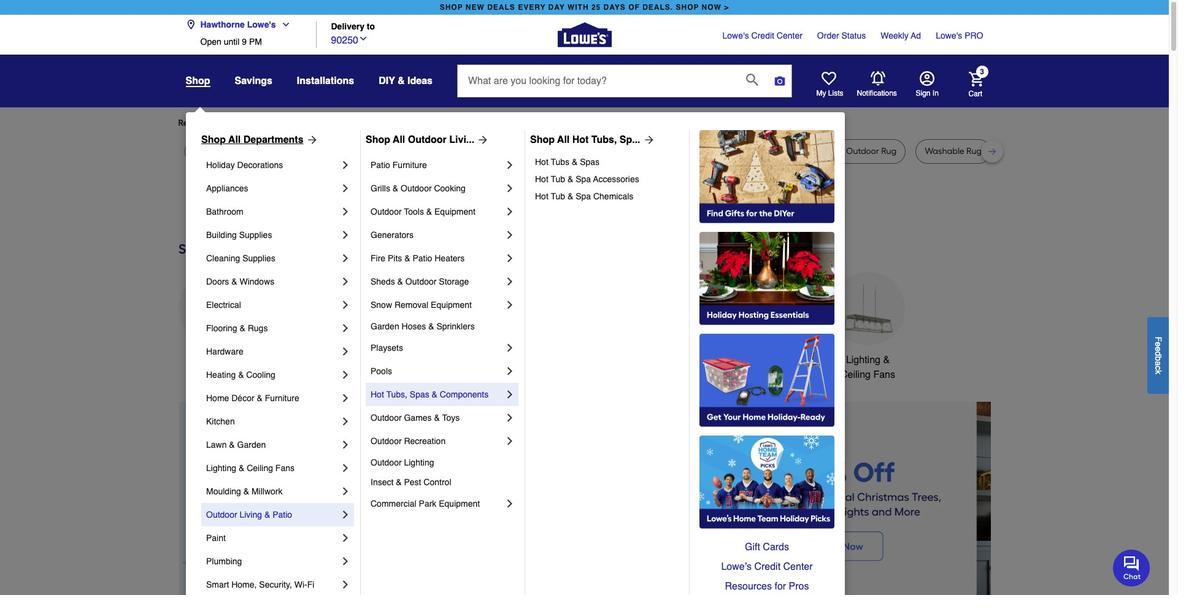 Task type: locate. For each thing, give the bounding box(es) containing it.
sp...
[[620, 134, 641, 146]]

1 and from the left
[[509, 146, 525, 157]]

supplies up cleaning supplies
[[239, 230, 272, 240]]

kitchen up the components
[[460, 355, 493, 366]]

0 vertical spatial spa
[[576, 174, 591, 184]]

chevron right image
[[340, 159, 352, 171], [340, 182, 352, 195], [504, 206, 516, 218], [340, 229, 352, 241], [340, 252, 352, 265], [340, 322, 352, 335], [340, 346, 352, 358], [504, 365, 516, 378], [340, 369, 352, 381], [504, 435, 516, 448], [340, 462, 352, 475], [340, 486, 352, 498], [504, 498, 516, 510], [340, 509, 352, 521], [340, 532, 352, 545]]

shop all outdoor livi...
[[366, 134, 475, 146]]

1 tub from the top
[[551, 174, 566, 184]]

chevron right image for moulding & millwork
[[340, 486, 352, 498]]

2 horizontal spatial for
[[775, 581, 787, 592]]

1 vertical spatial bathroom
[[661, 355, 703, 366]]

roth up the 'hot tub & spa accessories' link
[[650, 146, 668, 157]]

chevron right image
[[504, 159, 516, 171], [504, 182, 516, 195], [340, 206, 352, 218], [504, 229, 516, 241], [504, 252, 516, 265], [340, 276, 352, 288], [504, 276, 516, 288], [340, 299, 352, 311], [504, 299, 516, 311], [504, 342, 516, 354], [504, 389, 516, 401], [340, 392, 352, 405], [504, 412, 516, 424], [340, 416, 352, 428], [340, 439, 352, 451], [340, 556, 352, 568], [340, 579, 352, 591]]

1 vertical spatial spa
[[576, 192, 591, 201]]

3 area from the left
[[755, 146, 774, 157]]

1 vertical spatial tubs,
[[387, 390, 408, 400]]

chevron right image for pools
[[504, 365, 516, 378]]

ideas
[[408, 76, 433, 87]]

1 horizontal spatial and
[[632, 146, 648, 157]]

garden up playsets in the bottom of the page
[[371, 322, 400, 332]]

1 allen from the left
[[488, 146, 507, 157]]

1 horizontal spatial shop
[[366, 134, 390, 146]]

1 vertical spatial kitchen
[[206, 417, 235, 427]]

chevron right image for electrical
[[340, 299, 352, 311]]

recommended searches for you
[[178, 118, 305, 128]]

gift
[[745, 542, 761, 553]]

1 horizontal spatial lowe's
[[723, 31, 749, 41]]

shop for shop all departments
[[201, 134, 226, 146]]

9 rug from the left
[[967, 146, 982, 157]]

0 vertical spatial tubs,
[[592, 134, 617, 146]]

hot for hot tubs & spas
[[535, 157, 549, 167]]

1 washable from the left
[[714, 146, 753, 157]]

doors & windows
[[206, 277, 275, 287]]

washable area rug
[[714, 146, 791, 157]]

cleaning
[[206, 254, 240, 263]]

lighting & ceiling fans inside button
[[841, 355, 896, 381]]

more suggestions for you
[[314, 118, 414, 128]]

tubs, down christmas decorations
[[387, 390, 408, 400]]

1 vertical spatial fans
[[276, 464, 295, 473]]

1 you from the left
[[290, 118, 305, 128]]

patio up sheds & outdoor storage
[[413, 254, 432, 263]]

hot tub & spa chemicals
[[535, 192, 634, 201]]

shop up the 5x8
[[201, 134, 226, 146]]

lowe's left pro
[[936, 31, 963, 41]]

5x8
[[211, 146, 225, 157]]

resources for pros
[[725, 581, 810, 592]]

and right arrow right image
[[509, 146, 525, 157]]

decorations inside button
[[376, 370, 428, 381]]

2 shop from the left
[[366, 134, 390, 146]]

chevron right image for playsets
[[504, 342, 516, 354]]

arrow right image inside shop all departments link
[[304, 134, 318, 146]]

center inside lowe's credit center link
[[784, 562, 813, 573]]

outdoor tools & equipment
[[371, 207, 476, 217]]

shop left the now
[[676, 3, 700, 12]]

outdoor left games
[[371, 413, 402, 423]]

spas up 'hot tub & spa accessories'
[[580, 157, 600, 167]]

home décor & furniture link
[[206, 387, 340, 410]]

2 roth from the left
[[650, 146, 668, 157]]

area rug
[[314, 146, 350, 157]]

find gifts for the diyer. image
[[700, 130, 835, 223]]

0 horizontal spatial allen
[[488, 146, 507, 157]]

arrow right image
[[304, 134, 318, 146], [641, 134, 655, 146], [969, 510, 981, 522]]

90250
[[331, 35, 359, 46]]

1 horizontal spatial lighting
[[404, 458, 434, 468]]

furniture down the furniture
[[393, 160, 427, 170]]

2 spa from the top
[[576, 192, 591, 201]]

chevron down image inside 90250 button
[[359, 33, 368, 43]]

fire pits & patio heaters
[[371, 254, 465, 263]]

chevron right image for kitchen
[[340, 416, 352, 428]]

fans
[[874, 370, 896, 381], [276, 464, 295, 473]]

and for allen and roth area rug
[[509, 146, 525, 157]]

up to 50 percent off select tools and accessories. image
[[91, 402, 686, 596]]

chevron right image for snow removal equipment
[[504, 299, 516, 311]]

lighting inside outdoor lighting "link"
[[404, 458, 434, 468]]

2 horizontal spatial all
[[558, 134, 570, 146]]

chat invite button image
[[1114, 549, 1151, 587]]

kitchen up 'lawn'
[[206, 417, 235, 427]]

decorations down christmas
[[376, 370, 428, 381]]

outdoor lighting
[[371, 458, 434, 468]]

chevron right image for building supplies
[[340, 229, 352, 241]]

hot tub & spa chemicals link
[[535, 188, 681, 205]]

for up the furniture
[[386, 118, 397, 128]]

a
[[1154, 361, 1164, 366]]

livi...
[[450, 134, 475, 146]]

delivery to
[[331, 22, 375, 32]]

0 vertical spatial center
[[777, 31, 803, 41]]

you for more suggestions for you
[[399, 118, 414, 128]]

kitchen link
[[206, 410, 340, 433]]

1 all from the left
[[228, 134, 241, 146]]

chevron right image for hot tubs, spas & components
[[504, 389, 516, 401]]

christmas
[[380, 355, 424, 366]]

credit up resources for pros link
[[755, 562, 781, 573]]

2 all from the left
[[393, 134, 405, 146]]

patio inside "fire pits & patio heaters" link
[[413, 254, 432, 263]]

shop for shop all hot tubs, sp...
[[530, 134, 555, 146]]

2 tub from the top
[[551, 192, 566, 201]]

0 horizontal spatial you
[[290, 118, 305, 128]]

lowe's home improvement account image
[[920, 71, 935, 86]]

hawthorne lowe's button
[[186, 12, 296, 37]]

chevron right image for patio furniture
[[504, 159, 516, 171]]

supplies up the windows
[[243, 254, 276, 263]]

0 horizontal spatial shop
[[201, 134, 226, 146]]

2 horizontal spatial area
[[755, 146, 774, 157]]

0 horizontal spatial home
[[206, 394, 229, 403]]

fi
[[307, 580, 315, 590]]

arrow right image for shop all departments
[[304, 134, 318, 146]]

>
[[725, 3, 730, 12]]

0 horizontal spatial decorations
[[237, 160, 283, 170]]

credit up search image
[[752, 31, 775, 41]]

patio inside outdoor living & patio link
[[273, 510, 292, 520]]

bathroom link
[[206, 200, 340, 223]]

shop down more suggestions for you link
[[366, 134, 390, 146]]

sign in button
[[916, 71, 939, 98]]

gift cards link
[[700, 538, 835, 557]]

appliances
[[206, 184, 248, 193], [191, 355, 239, 366]]

None search field
[[457, 64, 793, 109]]

1 vertical spatial spas
[[410, 390, 430, 400]]

k
[[1154, 370, 1164, 374]]

2 e from the top
[[1154, 347, 1164, 351]]

1 spa from the top
[[576, 174, 591, 184]]

lowe's credit center
[[722, 562, 813, 573]]

1 horizontal spatial patio
[[371, 160, 390, 170]]

indoor outdoor rug
[[819, 146, 897, 157]]

weekly
[[881, 31, 909, 41]]

lowe's home improvement cart image
[[969, 72, 984, 86]]

bathroom button
[[645, 272, 719, 368]]

0 horizontal spatial for
[[277, 118, 288, 128]]

0 vertical spatial bathroom
[[206, 207, 244, 217]]

1 shop from the left
[[201, 134, 226, 146]]

plumbing
[[206, 557, 242, 567]]

sheds & outdoor storage link
[[371, 270, 504, 293]]

spas up games
[[410, 390, 430, 400]]

lowe's home improvement notification center image
[[871, 71, 886, 86]]

shop up allen and roth area rug
[[530, 134, 555, 146]]

0 horizontal spatial patio
[[273, 510, 292, 520]]

outdoor down "moulding"
[[206, 510, 237, 520]]

arrow left image
[[407, 510, 419, 522]]

2 vertical spatial patio
[[273, 510, 292, 520]]

sign in
[[916, 89, 939, 98]]

e up b in the right of the page
[[1154, 347, 1164, 351]]

1 vertical spatial ceiling
[[247, 464, 273, 473]]

snow removal equipment link
[[371, 293, 504, 317]]

you
[[290, 118, 305, 128], [399, 118, 414, 128]]

smart for smart home, security, wi-fi
[[206, 580, 229, 590]]

chevron right image for sheds & outdoor storage
[[504, 276, 516, 288]]

1 vertical spatial furniture
[[265, 394, 299, 403]]

for for suggestions
[[386, 118, 397, 128]]

0 vertical spatial credit
[[752, 31, 775, 41]]

search image
[[747, 74, 759, 86]]

shop
[[440, 3, 463, 12], [676, 3, 700, 12]]

outdoor up outdoor lighting in the left of the page
[[371, 437, 402, 446]]

garden down the kitchen link
[[237, 440, 266, 450]]

2 and from the left
[[632, 146, 648, 157]]

chevron right image for outdoor recreation
[[504, 435, 516, 448]]

outdoor inside "link"
[[371, 458, 402, 468]]

shop left new on the top of page
[[440, 3, 463, 12]]

1 horizontal spatial all
[[393, 134, 405, 146]]

arrow right image
[[475, 134, 489, 146]]

chevron right image for holiday decorations
[[340, 159, 352, 171]]

0 horizontal spatial ceiling
[[247, 464, 273, 473]]

1 horizontal spatial roth
[[650, 146, 668, 157]]

control
[[424, 478, 452, 488]]

lowe's credit center
[[723, 31, 803, 41]]

0 horizontal spatial arrow right image
[[304, 134, 318, 146]]

chevron right image for appliances
[[340, 182, 352, 195]]

roth for rug
[[650, 146, 668, 157]]

garden hoses & sprinklers link
[[371, 317, 516, 336]]

2 allen from the left
[[611, 146, 630, 157]]

removal
[[395, 300, 429, 310]]

lowe's for lowe's credit center
[[723, 31, 749, 41]]

windows
[[240, 277, 275, 287]]

days
[[604, 3, 626, 12]]

outdoor up snow removal equipment
[[406, 277, 437, 287]]

heating & cooling
[[206, 370, 276, 380]]

1 vertical spatial decorations
[[376, 370, 428, 381]]

kitchen inside "button"
[[460, 355, 493, 366]]

0 horizontal spatial and
[[509, 146, 525, 157]]

equipment
[[435, 207, 476, 217], [431, 300, 472, 310], [439, 499, 480, 509]]

0 horizontal spatial smart
[[206, 580, 229, 590]]

1 rug from the left
[[194, 146, 209, 157]]

hot tubs & spas link
[[535, 153, 681, 171]]

hot for hot tubs, spas & components
[[371, 390, 384, 400]]

1 vertical spatial equipment
[[431, 300, 472, 310]]

25 days of deals. don't miss deals every day. same-day delivery on in-stock orders placed by 2 p m. image
[[178, 402, 377, 596]]

0 vertical spatial smart
[[748, 355, 774, 366]]

1 vertical spatial center
[[784, 562, 813, 573]]

lowe's down >
[[723, 31, 749, 41]]

deals.
[[643, 3, 674, 12]]

furniture down heating & cooling link
[[265, 394, 299, 403]]

chevron right image for plumbing
[[340, 556, 352, 568]]

lowe's pro link
[[936, 29, 984, 42]]

equipment for park
[[439, 499, 480, 509]]

tub down tubs
[[551, 174, 566, 184]]

smart inside button
[[748, 355, 774, 366]]

0 horizontal spatial spas
[[410, 390, 430, 400]]

e up d
[[1154, 342, 1164, 347]]

area
[[314, 146, 332, 157], [547, 146, 565, 157], [755, 146, 774, 157]]

arrow right image inside shop all hot tubs, sp... link
[[641, 134, 655, 146]]

doors & windows link
[[206, 270, 340, 293]]

1 horizontal spatial decorations
[[376, 370, 428, 381]]

0 horizontal spatial furniture
[[265, 394, 299, 403]]

order status
[[818, 31, 866, 41]]

1 horizontal spatial for
[[386, 118, 397, 128]]

tub down 'hot tub & spa accessories'
[[551, 192, 566, 201]]

chevron down image inside hawthorne lowe's button
[[276, 20, 291, 29]]

0 horizontal spatial area
[[314, 146, 332, 157]]

tub inside the 'hot tub & spa accessories' link
[[551, 174, 566, 184]]

1 vertical spatial smart
[[206, 580, 229, 590]]

lighting inside lighting & ceiling fans button
[[847, 355, 881, 366]]

status
[[842, 31, 866, 41]]

spa for accessories
[[576, 174, 591, 184]]

for left pros
[[775, 581, 787, 592]]

open until 9 pm
[[200, 37, 262, 47]]

hot inside 'link'
[[535, 157, 549, 167]]

1 vertical spatial patio
[[413, 254, 432, 263]]

1 vertical spatial credit
[[755, 562, 781, 573]]

1 horizontal spatial fans
[[874, 370, 896, 381]]

1 vertical spatial tub
[[551, 192, 566, 201]]

home
[[777, 355, 803, 366], [206, 394, 229, 403]]

smart home
[[748, 355, 803, 366]]

equipment up sprinklers
[[431, 300, 472, 310]]

roth for area
[[527, 146, 545, 157]]

allen down sp...
[[611, 146, 630, 157]]

allen right desk
[[488, 146, 507, 157]]

furniture
[[393, 160, 427, 170], [265, 394, 299, 403]]

0 horizontal spatial all
[[228, 134, 241, 146]]

patio inside patio furniture link
[[371, 160, 390, 170]]

0 horizontal spatial lighting
[[206, 464, 236, 473]]

1 vertical spatial garden
[[237, 440, 266, 450]]

more
[[314, 118, 334, 128]]

insect & pest control
[[371, 478, 452, 488]]

outdoor up insect
[[371, 458, 402, 468]]

0 horizontal spatial shop
[[440, 3, 463, 12]]

1 vertical spatial lighting & ceiling fans
[[206, 464, 295, 473]]

roth up hot tubs & spas
[[527, 146, 545, 157]]

decorations for holiday
[[237, 160, 283, 170]]

chevron right image for doors & windows
[[340, 276, 352, 288]]

1 horizontal spatial garden
[[371, 322, 400, 332]]

1 horizontal spatial ceiling
[[841, 370, 871, 381]]

2 washable from the left
[[925, 146, 965, 157]]

appliances up heating on the bottom left
[[191, 355, 239, 366]]

you left more
[[290, 118, 305, 128]]

2 vertical spatial equipment
[[439, 499, 480, 509]]

2 you from the left
[[399, 118, 414, 128]]

chevron right image for outdoor living & patio
[[340, 509, 352, 521]]

1 horizontal spatial bathroom
[[661, 355, 703, 366]]

1 horizontal spatial furniture
[[393, 160, 427, 170]]

chevron right image for generators
[[504, 229, 516, 241]]

all down the recommended searches for you
[[228, 134, 241, 146]]

0 horizontal spatial tubs,
[[387, 390, 408, 400]]

savings button
[[235, 70, 273, 92]]

kitchen faucets button
[[458, 272, 532, 368]]

3 all from the left
[[558, 134, 570, 146]]

1 horizontal spatial area
[[547, 146, 565, 157]]

allen and roth area rug
[[488, 146, 583, 157]]

home inside 'link'
[[206, 394, 229, 403]]

2 horizontal spatial shop
[[530, 134, 555, 146]]

kitchen for kitchen
[[206, 417, 235, 427]]

0 vertical spatial spas
[[580, 157, 600, 167]]

tub inside hot tub & spa chemicals link
[[551, 192, 566, 201]]

hot tubs, spas & components link
[[371, 383, 504, 406]]

patio down moulding & millwork link
[[273, 510, 292, 520]]

0 horizontal spatial lighting & ceiling fans
[[206, 464, 295, 473]]

lowe's home improvement lists image
[[822, 71, 837, 86]]

spas inside 'link'
[[580, 157, 600, 167]]

2 horizontal spatial patio
[[413, 254, 432, 263]]

all up tubs
[[558, 134, 570, 146]]

resources
[[725, 581, 772, 592]]

1 horizontal spatial tubs,
[[592, 134, 617, 146]]

chevron down image
[[276, 20, 291, 29], [359, 33, 368, 43]]

3
[[981, 68, 985, 76]]

0 vertical spatial chevron down image
[[276, 20, 291, 29]]

0 vertical spatial lighting & ceiling fans
[[841, 355, 896, 381]]

1 horizontal spatial shop
[[676, 3, 700, 12]]

0 vertical spatial equipment
[[435, 207, 476, 217]]

spa up hot tub & spa chemicals on the top of page
[[576, 174, 591, 184]]

departments
[[244, 134, 304, 146]]

tub for hot tub & spa accessories
[[551, 174, 566, 184]]

chemicals
[[594, 192, 634, 201]]

2 area from the left
[[547, 146, 565, 157]]

indoor
[[819, 146, 845, 157]]

equipment down insect & pest control link
[[439, 499, 480, 509]]

for for searches
[[277, 118, 288, 128]]

0 horizontal spatial lowe's
[[247, 20, 276, 29]]

1 vertical spatial chevron down image
[[359, 33, 368, 43]]

0 vertical spatial fans
[[874, 370, 896, 381]]

tubs, up hot tubs & spas 'link'
[[592, 134, 617, 146]]

credit for lowe's
[[755, 562, 781, 573]]

1 horizontal spatial chevron down image
[[359, 33, 368, 43]]

patio down the furniture
[[371, 160, 390, 170]]

center up pros
[[784, 562, 813, 573]]

1 horizontal spatial allen
[[611, 146, 630, 157]]

0 vertical spatial kitchen
[[460, 355, 493, 366]]

rug
[[194, 146, 209, 157], [253, 146, 268, 157], [270, 146, 286, 157], [334, 146, 350, 157], [567, 146, 583, 157], [670, 146, 685, 157], [776, 146, 791, 157], [882, 146, 897, 157], [967, 146, 982, 157]]

appliances down the holiday
[[206, 184, 248, 193]]

get your home holiday-ready. image
[[700, 334, 835, 427]]

chevron right image for bathroom
[[340, 206, 352, 218]]

decorations down rug rug
[[237, 160, 283, 170]]

0 horizontal spatial bathroom
[[206, 207, 244, 217]]

1 e from the top
[[1154, 342, 1164, 347]]

spa down 'hot tub & spa accessories'
[[576, 192, 591, 201]]

all for departments
[[228, 134, 241, 146]]

moulding & millwork link
[[206, 480, 340, 503]]

hot for hot tub & spa accessories
[[535, 174, 549, 184]]

holiday
[[206, 160, 235, 170]]

3 shop from the left
[[530, 134, 555, 146]]

equipment down cooking
[[435, 207, 476, 217]]

pits
[[388, 254, 402, 263]]

electrical link
[[206, 293, 340, 317]]

center inside lowe's credit center link
[[777, 31, 803, 41]]

for up "departments"
[[277, 118, 288, 128]]

all up the furniture
[[393, 134, 405, 146]]

lawn & garden
[[206, 440, 266, 450]]

0 horizontal spatial kitchen
[[206, 417, 235, 427]]

0 vertical spatial home
[[777, 355, 803, 366]]

lowe's up 'pm'
[[247, 20, 276, 29]]

open
[[200, 37, 221, 47]]

0 vertical spatial ceiling
[[841, 370, 871, 381]]

center left order
[[777, 31, 803, 41]]

lowe's home improvement logo image
[[558, 8, 612, 62]]

0 vertical spatial decorations
[[237, 160, 283, 170]]

Search Query text field
[[458, 65, 737, 97]]

1 horizontal spatial lighting & ceiling fans
[[841, 355, 896, 381]]

0 vertical spatial supplies
[[239, 230, 272, 240]]

and down sp...
[[632, 146, 648, 157]]

0 horizontal spatial washable
[[714, 146, 753, 157]]

park
[[419, 499, 437, 509]]

0 vertical spatial tub
[[551, 174, 566, 184]]

decorations
[[237, 160, 283, 170], [376, 370, 428, 381]]

0 horizontal spatial chevron down image
[[276, 20, 291, 29]]

1 horizontal spatial spas
[[580, 157, 600, 167]]

2 horizontal spatial lowe's
[[936, 31, 963, 41]]

scroll to item #3 image
[[690, 594, 722, 596]]

2 horizontal spatial lighting
[[847, 355, 881, 366]]

1 horizontal spatial kitchen
[[460, 355, 493, 366]]

1 vertical spatial supplies
[[243, 254, 276, 263]]

1 horizontal spatial washable
[[925, 146, 965, 157]]

1 horizontal spatial you
[[399, 118, 414, 128]]

1 horizontal spatial smart
[[748, 355, 774, 366]]

1 roth from the left
[[527, 146, 545, 157]]

0 horizontal spatial roth
[[527, 146, 545, 157]]

resources for pros link
[[700, 577, 835, 596]]

chevron right image for hardware
[[340, 346, 352, 358]]

smart home button
[[738, 272, 812, 368]]

you up shop all outdoor livi...
[[399, 118, 414, 128]]

appliances inside button
[[191, 355, 239, 366]]



Task type: vqa. For each thing, say whether or not it's contained in the screenshot.
arrow left icon
yes



Task type: describe. For each thing, give the bounding box(es) containing it.
shop for shop all outdoor livi...
[[366, 134, 390, 146]]

outdoor games & toys link
[[371, 406, 504, 430]]

hawthorne
[[200, 20, 245, 29]]

50 percent off all artificial christmas trees, holiday lights and more. image
[[686, 402, 1179, 596]]

paint
[[206, 534, 226, 543]]

all for hot
[[558, 134, 570, 146]]

snow removal equipment
[[371, 300, 472, 310]]

appliances link
[[206, 177, 340, 200]]

all for outdoor
[[393, 134, 405, 146]]

shop all outdoor livi... link
[[366, 133, 489, 147]]

outdoor games & toys
[[371, 413, 460, 423]]

bathroom inside button
[[661, 355, 703, 366]]

playsets
[[371, 343, 403, 353]]

hot for hot tub & spa chemicals
[[535, 192, 549, 201]]

outdoor down grills on the left
[[371, 207, 402, 217]]

lighting inside lighting & ceiling fans link
[[206, 464, 236, 473]]

flooring & rugs link
[[206, 317, 340, 340]]

cooling
[[246, 370, 276, 380]]

shop 25 days of deals by category image
[[178, 239, 991, 259]]

day
[[549, 3, 565, 12]]

building supplies link
[[206, 223, 340, 247]]

outdoor living & patio link
[[206, 503, 340, 527]]

cards
[[763, 542, 790, 553]]

sheds
[[371, 277, 395, 287]]

chevron right image for smart home, security, wi-fi
[[340, 579, 352, 591]]

tub for hot tub & spa chemicals
[[551, 192, 566, 201]]

christmas decorations
[[376, 355, 428, 381]]

smart for smart home
[[748, 355, 774, 366]]

arrow right image for shop all hot tubs, sp...
[[641, 134, 655, 146]]

recommended searches for you heading
[[178, 117, 991, 130]]

kitchen for kitchen faucets
[[460, 355, 493, 366]]

credit for lowe's
[[752, 31, 775, 41]]

2 shop from the left
[[676, 3, 700, 12]]

0 vertical spatial garden
[[371, 322, 400, 332]]

snow
[[371, 300, 392, 310]]

chevron right image for fire pits & patio heaters
[[504, 252, 516, 265]]

& inside "link"
[[240, 324, 245, 333]]

sheds & outdoor storage
[[371, 277, 469, 287]]

pools
[[371, 367, 392, 376]]

lowe's inside button
[[247, 20, 276, 29]]

5 rug from the left
[[567, 146, 583, 157]]

0 horizontal spatial fans
[[276, 464, 295, 473]]

millwork
[[252, 487, 283, 497]]

cooking
[[434, 184, 466, 193]]

you for recommended searches for you
[[290, 118, 305, 128]]

0 vertical spatial furniture
[[393, 160, 427, 170]]

now
[[702, 3, 722, 12]]

lighting & ceiling fans link
[[206, 457, 340, 480]]

patio furniture
[[371, 160, 427, 170]]

f
[[1154, 337, 1164, 342]]

tubs, inside the hot tubs, spas & components link
[[387, 390, 408, 400]]

grills & outdoor cooking
[[371, 184, 466, 193]]

home inside button
[[777, 355, 803, 366]]

lists
[[829, 89, 844, 98]]

moulding
[[206, 487, 241, 497]]

1 area from the left
[[314, 146, 332, 157]]

c
[[1154, 366, 1164, 370]]

security,
[[259, 580, 292, 590]]

recreation
[[404, 437, 446, 446]]

chevron right image for paint
[[340, 532, 352, 545]]

smart home, security, wi-fi link
[[206, 573, 340, 596]]

living
[[240, 510, 262, 520]]

6 rug from the left
[[670, 146, 685, 157]]

equipment for removal
[[431, 300, 472, 310]]

diy & ideas button
[[379, 70, 433, 92]]

heaters
[[435, 254, 465, 263]]

chevron right image for lawn & garden
[[340, 439, 352, 451]]

outdoor up tools
[[401, 184, 432, 193]]

tubs, inside shop all hot tubs, sp... link
[[592, 134, 617, 146]]

and for allen and roth rug
[[632, 146, 648, 157]]

lowe's wishes you and your family a happy hanukkah. image
[[178, 196, 991, 227]]

new
[[466, 3, 485, 12]]

hardware
[[206, 347, 244, 357]]

fans inside button
[[874, 370, 896, 381]]

patio for outdoor living & patio
[[273, 510, 292, 520]]

hawthorne lowe's
[[200, 20, 276, 29]]

installations button
[[297, 70, 354, 92]]

shop new deals every day with 25 days of deals. shop now >
[[440, 3, 730, 12]]

chevron right image for heating & cooling
[[340, 369, 352, 381]]

allen for allen and roth rug
[[611, 146, 630, 157]]

0 vertical spatial appliances
[[206, 184, 248, 193]]

shop all hot tubs, sp...
[[530, 134, 641, 146]]

patio for fire pits & patio heaters
[[413, 254, 432, 263]]

generators link
[[371, 223, 504, 247]]

lowe's credit center link
[[723, 29, 803, 42]]

chevron right image for commercial park equipment
[[504, 498, 516, 510]]

suggestions
[[336, 118, 384, 128]]

supplies for building supplies
[[239, 230, 272, 240]]

center for lowe's credit center
[[784, 562, 813, 573]]

pools link
[[371, 360, 504, 383]]

3 rug from the left
[[270, 146, 286, 157]]

spa for chemicals
[[576, 192, 591, 201]]

4 rug from the left
[[334, 146, 350, 157]]

weekly ad
[[881, 31, 922, 41]]

f e e d b a c k
[[1154, 337, 1164, 374]]

sprinklers
[[437, 322, 475, 332]]

fire
[[371, 254, 386, 263]]

camera image
[[774, 75, 786, 87]]

2 horizontal spatial arrow right image
[[969, 510, 981, 522]]

rug rug
[[253, 146, 286, 157]]

90250 button
[[331, 32, 368, 48]]

tools
[[404, 207, 424, 217]]

holiday hosting essentials. image
[[700, 232, 835, 325]]

allen for allen and roth area rug
[[488, 146, 507, 157]]

chevron right image for grills & outdoor cooking
[[504, 182, 516, 195]]

lowe's for lowe's pro
[[936, 31, 963, 41]]

chevron right image for home décor & furniture
[[340, 392, 352, 405]]

f e e d b a c k button
[[1148, 317, 1170, 394]]

1 shop from the left
[[440, 3, 463, 12]]

lowe's home team holiday picks. image
[[700, 436, 835, 529]]

outdoor lighting link
[[371, 453, 516, 473]]

christmas decorations button
[[365, 272, 439, 382]]

7 rug from the left
[[776, 146, 791, 157]]

sign
[[916, 89, 931, 98]]

chevron right image for outdoor tools & equipment
[[504, 206, 516, 218]]

2 rug from the left
[[253, 146, 268, 157]]

savings
[[235, 76, 273, 87]]

0 horizontal spatial garden
[[237, 440, 266, 450]]

washable for washable rug
[[925, 146, 965, 157]]

building
[[206, 230, 237, 240]]

decorations for christmas
[[376, 370, 428, 381]]

chevron right image for outdoor games & toys
[[504, 412, 516, 424]]

b
[[1154, 356, 1164, 361]]

with
[[568, 3, 589, 12]]

hoses
[[402, 322, 426, 332]]

outdoor up desk
[[408, 134, 447, 146]]

commercial park equipment
[[371, 499, 480, 509]]

8 rug from the left
[[882, 146, 897, 157]]

building supplies
[[206, 230, 272, 240]]

center for lowe's credit center
[[777, 31, 803, 41]]

washable for washable area rug
[[714, 146, 753, 157]]

furniture inside 'link'
[[265, 394, 299, 403]]

ceiling inside button
[[841, 370, 871, 381]]

home,
[[232, 580, 257, 590]]

location image
[[186, 20, 196, 29]]

playsets link
[[371, 336, 504, 360]]

shop all departments link
[[201, 133, 318, 147]]

chevron right image for flooring & rugs
[[340, 322, 352, 335]]

rug 5x8
[[194, 146, 225, 157]]

chevron right image for lighting & ceiling fans
[[340, 462, 352, 475]]

d
[[1154, 351, 1164, 356]]

25
[[592, 3, 601, 12]]

my
[[817, 89, 827, 98]]

flooring
[[206, 324, 237, 333]]

diy
[[379, 76, 395, 87]]

electrical
[[206, 300, 241, 310]]

allen and roth rug
[[611, 146, 685, 157]]

searches
[[239, 118, 275, 128]]

insect
[[371, 478, 394, 488]]

chevron right image for cleaning supplies
[[340, 252, 352, 265]]

supplies for cleaning supplies
[[243, 254, 276, 263]]



